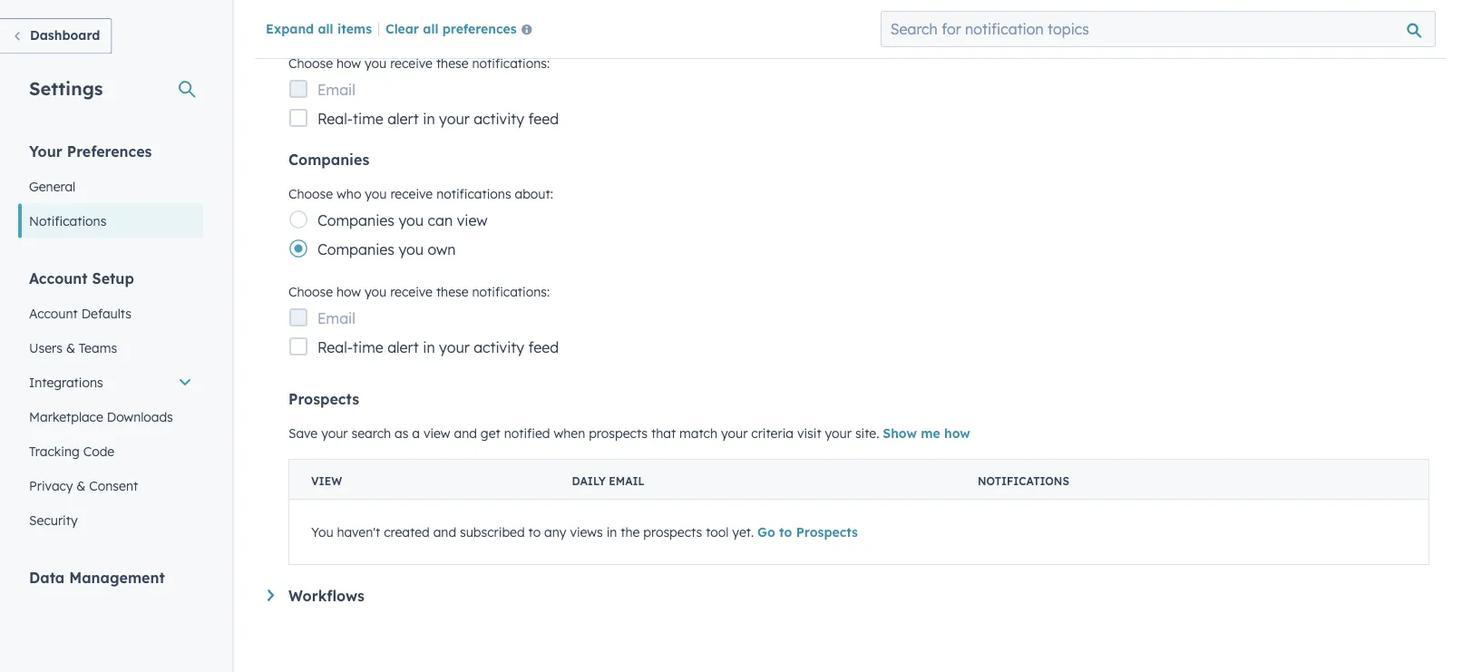 Task type: describe. For each thing, give the bounding box(es) containing it.
view
[[311, 475, 342, 488]]

save your search as a view and get notified when prospects that match your criteria visit your site. show me how
[[289, 426, 971, 441]]

0 vertical spatial how
[[337, 55, 361, 71]]

daily
[[572, 475, 606, 488]]

your
[[29, 142, 62, 160]]

preferences
[[442, 20, 517, 36]]

match
[[680, 426, 718, 441]]

teams
[[79, 340, 117, 356]]

notifications inside your preferences element
[[29, 213, 107, 229]]

created
[[384, 524, 430, 540]]

notifications link
[[18, 204, 203, 238]]

prospects for save your search as a view and get notified when prospects that match your criteria visit your site.
[[644, 524, 702, 540]]

when
[[554, 426, 585, 441]]

2 email from the top
[[318, 309, 355, 328]]

you
[[311, 524, 333, 540]]

preferences
[[67, 142, 152, 160]]

consent
[[89, 478, 138, 494]]

1 notifications: from the top
[[472, 55, 550, 71]]

workflows
[[289, 587, 365, 605]]

as
[[395, 426, 409, 441]]

me
[[921, 426, 941, 441]]

haven't
[[337, 524, 380, 540]]

& for privacy
[[76, 478, 86, 494]]

Search for notification topics search field
[[881, 11, 1436, 47]]

companies for companies you can view
[[318, 211, 395, 230]]

you down 'items'
[[365, 55, 387, 71]]

setup
[[92, 269, 134, 287]]

account for account setup
[[29, 269, 88, 287]]

2 notifications: from the top
[[472, 284, 550, 300]]

integrations
[[29, 374, 103, 390]]

account setup element
[[18, 268, 203, 538]]

prospects for companies
[[589, 426, 648, 441]]

account defaults link
[[18, 296, 203, 331]]

data management
[[29, 568, 165, 587]]

your preferences element
[[18, 141, 203, 238]]

0 vertical spatial and
[[454, 426, 477, 441]]

0 vertical spatial prospects
[[289, 390, 359, 408]]

receive for alert
[[390, 55, 433, 71]]

privacy & consent
[[29, 478, 138, 494]]

downloads
[[107, 409, 173, 425]]

2 these from the top
[[436, 284, 469, 300]]

show me how link
[[883, 426, 971, 441]]

data
[[29, 568, 65, 587]]

clear all preferences
[[386, 20, 517, 36]]

your preferences
[[29, 142, 152, 160]]

1 alert from the top
[[388, 110, 419, 128]]

privacy
[[29, 478, 73, 494]]

marketplace downloads link
[[18, 400, 203, 434]]

1 these from the top
[[436, 55, 469, 71]]

general
[[29, 178, 76, 194]]

companies you can view
[[318, 211, 488, 230]]

tracking
[[29, 443, 80, 459]]

2 alert from the top
[[388, 338, 419, 357]]

contacts you own
[[318, 12, 440, 30]]

views
[[570, 524, 603, 540]]

search
[[352, 426, 391, 441]]

2 activity from the top
[[474, 338, 524, 357]]

0 vertical spatial companies
[[289, 151, 369, 169]]

3 receive from the top
[[390, 284, 433, 300]]

marketplace downloads
[[29, 409, 173, 425]]

you down companies you own
[[365, 284, 387, 300]]

2 choose how you receive these notifications: from the top
[[289, 284, 550, 300]]

privacy & consent link
[[18, 469, 203, 503]]

account for account defaults
[[29, 305, 78, 321]]

1 activity from the top
[[474, 110, 524, 128]]

choose for companies you can view
[[289, 186, 333, 202]]

any
[[544, 524, 567, 540]]

expand all items
[[266, 20, 372, 36]]

2 to from the left
[[779, 524, 792, 540]]

security
[[29, 512, 78, 528]]

the
[[621, 524, 640, 540]]

yet.
[[732, 524, 754, 540]]

tracking code
[[29, 443, 115, 459]]

general link
[[18, 169, 203, 204]]

you right 'items'
[[383, 12, 408, 30]]

about:
[[515, 186, 553, 202]]

go
[[758, 524, 776, 540]]

1 vertical spatial in
[[423, 338, 435, 357]]

1 real-time alert in your activity feed from the top
[[318, 110, 559, 128]]

tracking code link
[[18, 434, 203, 469]]

a
[[412, 426, 420, 441]]

1 feed from the top
[[529, 110, 559, 128]]

code
[[83, 443, 115, 459]]

dashboard link
[[0, 18, 112, 54]]

3 choose from the top
[[289, 284, 333, 300]]

visit
[[797, 426, 822, 441]]

get
[[481, 426, 501, 441]]

dashboard
[[30, 27, 100, 43]]

marketplace
[[29, 409, 103, 425]]

daily email
[[572, 475, 645, 488]]

save
[[289, 426, 318, 441]]



Task type: locate. For each thing, give the bounding box(es) containing it.
receive for own
[[390, 186, 433, 202]]

1 vertical spatial time
[[353, 338, 384, 357]]

1 vertical spatial alert
[[388, 338, 419, 357]]

2 vertical spatial how
[[945, 426, 971, 441]]

receive down "clear"
[[390, 55, 433, 71]]

1 all from the left
[[318, 20, 334, 36]]

0 vertical spatial activity
[[474, 110, 524, 128]]

activity
[[474, 110, 524, 128], [474, 338, 524, 357]]

you down "choose who you receive notifications about:" on the top of page
[[399, 211, 424, 230]]

companies down 'who'
[[318, 211, 395, 230]]

alert up the as
[[388, 338, 419, 357]]

all left 'items'
[[318, 20, 334, 36]]

companies for companies you own
[[318, 240, 395, 259]]

all right "clear"
[[423, 20, 439, 36]]

choose who you receive notifications about:
[[289, 186, 553, 202]]

1 vertical spatial account
[[29, 305, 78, 321]]

0 vertical spatial alert
[[388, 110, 419, 128]]

real-time alert in your activity feed up "choose who you receive notifications about:" on the top of page
[[318, 110, 559, 128]]

& inside privacy & consent 'link'
[[76, 478, 86, 494]]

prospects left that
[[589, 426, 648, 441]]

0 vertical spatial receive
[[390, 55, 433, 71]]

these
[[436, 55, 469, 71], [436, 284, 469, 300]]

&
[[66, 340, 75, 356], [76, 478, 86, 494]]

alert
[[388, 110, 419, 128], [388, 338, 419, 357]]

receive down companies you own
[[390, 284, 433, 300]]

own for contacts you own
[[412, 12, 440, 30]]

prospects
[[289, 390, 359, 408], [796, 524, 858, 540]]

defaults
[[81, 305, 132, 321]]

& right privacy
[[76, 478, 86, 494]]

you right 'who'
[[365, 186, 387, 202]]

own left preferences on the left of the page
[[412, 12, 440, 30]]

2 real-time alert in your activity feed from the top
[[318, 338, 559, 357]]

1 vertical spatial prospects
[[644, 524, 702, 540]]

& for users
[[66, 340, 75, 356]]

1 choose how you receive these notifications: from the top
[[289, 55, 550, 71]]

email
[[318, 81, 355, 99], [318, 309, 355, 328]]

all inside button
[[423, 20, 439, 36]]

prospects up save
[[289, 390, 359, 408]]

how
[[337, 55, 361, 71], [337, 284, 361, 300], [945, 426, 971, 441]]

workflows button
[[268, 587, 1430, 605]]

2 all from the left
[[423, 20, 439, 36]]

0 vertical spatial real-
[[318, 110, 353, 128]]

contacts
[[318, 12, 379, 30]]

0 vertical spatial these
[[436, 55, 469, 71]]

notifications
[[29, 213, 107, 229], [978, 475, 1070, 488]]

feed up notified
[[529, 338, 559, 357]]

show
[[883, 426, 917, 441]]

0 horizontal spatial notifications
[[29, 213, 107, 229]]

companies up 'who'
[[289, 151, 369, 169]]

choose left 'who'
[[289, 186, 333, 202]]

1 vertical spatial &
[[76, 478, 86, 494]]

2 vertical spatial choose
[[289, 284, 333, 300]]

0 vertical spatial real-time alert in your activity feed
[[318, 110, 559, 128]]

1 vertical spatial email
[[318, 309, 355, 328]]

1 vertical spatial feed
[[529, 338, 559, 357]]

notified
[[504, 426, 550, 441]]

& inside users & teams link
[[66, 340, 75, 356]]

choose how you receive these notifications: down "clear"
[[289, 55, 550, 71]]

clear
[[386, 20, 419, 36]]

1 to from the left
[[529, 524, 541, 540]]

expand
[[266, 20, 314, 36]]

0 vertical spatial &
[[66, 340, 75, 356]]

1 horizontal spatial &
[[76, 478, 86, 494]]

companies you own
[[318, 240, 456, 259]]

1 choose from the top
[[289, 55, 333, 71]]

1 horizontal spatial notifications
[[978, 475, 1070, 488]]

1 vertical spatial own
[[428, 240, 456, 259]]

companies down "companies you can view"
[[318, 240, 395, 259]]

0 horizontal spatial all
[[318, 20, 334, 36]]

receive up "companies you can view"
[[390, 186, 433, 202]]

1 email from the top
[[318, 81, 355, 99]]

clear all preferences button
[[386, 19, 540, 41]]

1 vertical spatial receive
[[390, 186, 433, 202]]

real-time alert in your activity feed up a
[[318, 338, 559, 357]]

criteria
[[751, 426, 794, 441]]

1 vertical spatial view
[[424, 426, 451, 441]]

account up account defaults
[[29, 269, 88, 287]]

users & teams
[[29, 340, 117, 356]]

2 vertical spatial receive
[[390, 284, 433, 300]]

these down can
[[436, 284, 469, 300]]

view
[[457, 211, 488, 230], [424, 426, 451, 441]]

notifications:
[[472, 55, 550, 71], [472, 284, 550, 300]]

choose down expand all items
[[289, 55, 333, 71]]

companies
[[289, 151, 369, 169], [318, 211, 395, 230], [318, 240, 395, 259]]

go to prospects link
[[758, 524, 858, 540]]

subscribed
[[460, 524, 525, 540]]

1 vertical spatial real-time alert in your activity feed
[[318, 338, 559, 357]]

how down companies you own
[[337, 284, 361, 300]]

management
[[69, 568, 165, 587]]

who
[[337, 186, 361, 202]]

settings
[[29, 77, 103, 99]]

0 vertical spatial time
[[353, 110, 384, 128]]

1 horizontal spatial prospects
[[796, 524, 858, 540]]

users
[[29, 340, 63, 356]]

receive
[[390, 55, 433, 71], [390, 186, 433, 202], [390, 284, 433, 300]]

prospects
[[589, 426, 648, 441], [644, 524, 702, 540]]

feed up the about:
[[529, 110, 559, 128]]

email
[[609, 475, 645, 488]]

2 choose from the top
[[289, 186, 333, 202]]

these down clear all preferences button
[[436, 55, 469, 71]]

account setup
[[29, 269, 134, 287]]

users & teams link
[[18, 331, 203, 365]]

0 horizontal spatial view
[[424, 426, 451, 441]]

caret image
[[268, 590, 274, 601]]

2 real- from the top
[[318, 338, 353, 357]]

0 vertical spatial notifications
[[29, 213, 107, 229]]

& right 'users'
[[66, 340, 75, 356]]

2 time from the top
[[353, 338, 384, 357]]

email down companies you own
[[318, 309, 355, 328]]

real-
[[318, 110, 353, 128], [318, 338, 353, 357]]

1 vertical spatial and
[[433, 524, 456, 540]]

prospects right 'the'
[[644, 524, 702, 540]]

alert up "choose who you receive notifications about:" on the top of page
[[388, 110, 419, 128]]

time up 'who'
[[353, 110, 384, 128]]

2 vertical spatial companies
[[318, 240, 395, 259]]

view right a
[[424, 426, 451, 441]]

1 vertical spatial companies
[[318, 211, 395, 230]]

to
[[529, 524, 541, 540], [779, 524, 792, 540]]

0 vertical spatial account
[[29, 269, 88, 287]]

1 vertical spatial activity
[[474, 338, 524, 357]]

view down notifications on the left top of the page
[[457, 211, 488, 230]]

1 horizontal spatial all
[[423, 20, 439, 36]]

email down expand all items button
[[318, 81, 355, 99]]

0 vertical spatial notifications:
[[472, 55, 550, 71]]

1 real- from the top
[[318, 110, 353, 128]]

prospects right go
[[796, 524, 858, 540]]

0 vertical spatial prospects
[[589, 426, 648, 441]]

all for clear
[[423, 20, 439, 36]]

how down 'items'
[[337, 55, 361, 71]]

0 vertical spatial feed
[[529, 110, 559, 128]]

notifications
[[437, 186, 511, 202]]

1 vertical spatial notifications
[[978, 475, 1070, 488]]

activity up get on the bottom left of page
[[474, 338, 524, 357]]

0 vertical spatial email
[[318, 81, 355, 99]]

0 vertical spatial view
[[457, 211, 488, 230]]

that
[[651, 426, 676, 441]]

time up search
[[353, 338, 384, 357]]

1 time from the top
[[353, 110, 384, 128]]

items
[[337, 20, 372, 36]]

feed
[[529, 110, 559, 128], [529, 338, 559, 357]]

0 horizontal spatial prospects
[[289, 390, 359, 408]]

in
[[423, 110, 435, 128], [423, 338, 435, 357], [607, 524, 617, 540]]

choose how you receive these notifications: down companies you own
[[289, 284, 550, 300]]

can
[[428, 211, 453, 230]]

choose for email
[[289, 55, 333, 71]]

1 vertical spatial prospects
[[796, 524, 858, 540]]

site.
[[855, 426, 880, 441]]

2 vertical spatial in
[[607, 524, 617, 540]]

0 vertical spatial choose
[[289, 55, 333, 71]]

integrations button
[[18, 365, 203, 400]]

1 vertical spatial these
[[436, 284, 469, 300]]

security link
[[18, 503, 203, 538]]

to right go
[[779, 524, 792, 540]]

1 receive from the top
[[390, 55, 433, 71]]

0 horizontal spatial to
[[529, 524, 541, 540]]

1 vertical spatial how
[[337, 284, 361, 300]]

1 vertical spatial notifications:
[[472, 284, 550, 300]]

choose how you receive these notifications:
[[289, 55, 550, 71], [289, 284, 550, 300]]

2 account from the top
[[29, 305, 78, 321]]

0 vertical spatial in
[[423, 110, 435, 128]]

1 account from the top
[[29, 269, 88, 287]]

account defaults
[[29, 305, 132, 321]]

0 vertical spatial own
[[412, 12, 440, 30]]

1 horizontal spatial view
[[457, 211, 488, 230]]

you down "companies you can view"
[[399, 240, 424, 259]]

1 vertical spatial choose how you receive these notifications:
[[289, 284, 550, 300]]

and left get on the bottom left of page
[[454, 426, 477, 441]]

own for companies you own
[[428, 240, 456, 259]]

choose down companies you own
[[289, 284, 333, 300]]

choose
[[289, 55, 333, 71], [289, 186, 333, 202], [289, 284, 333, 300]]

activity up notifications on the left top of the page
[[474, 110, 524, 128]]

1 vertical spatial choose
[[289, 186, 333, 202]]

and right created
[[433, 524, 456, 540]]

you haven't created and subscribed to any views in the prospects tool yet. go to prospects
[[311, 524, 858, 540]]

2 receive from the top
[[390, 186, 433, 202]]

tool
[[706, 524, 729, 540]]

all for expand
[[318, 20, 334, 36]]

to left any
[[529, 524, 541, 540]]

how right me
[[945, 426, 971, 441]]

0 horizontal spatial &
[[66, 340, 75, 356]]

expand all items button
[[266, 20, 372, 36]]

own down can
[[428, 240, 456, 259]]

account
[[29, 269, 88, 287], [29, 305, 78, 321]]

1 horizontal spatial to
[[779, 524, 792, 540]]

your
[[439, 110, 470, 128], [439, 338, 470, 357], [321, 426, 348, 441], [721, 426, 748, 441], [825, 426, 852, 441]]

1 vertical spatial real-
[[318, 338, 353, 357]]

2 feed from the top
[[529, 338, 559, 357]]

and
[[454, 426, 477, 441], [433, 524, 456, 540]]

0 vertical spatial choose how you receive these notifications:
[[289, 55, 550, 71]]

real-time alert in your activity feed
[[318, 110, 559, 128], [318, 338, 559, 357]]

account up 'users'
[[29, 305, 78, 321]]



Task type: vqa. For each thing, say whether or not it's contained in the screenshot.
site.
yes



